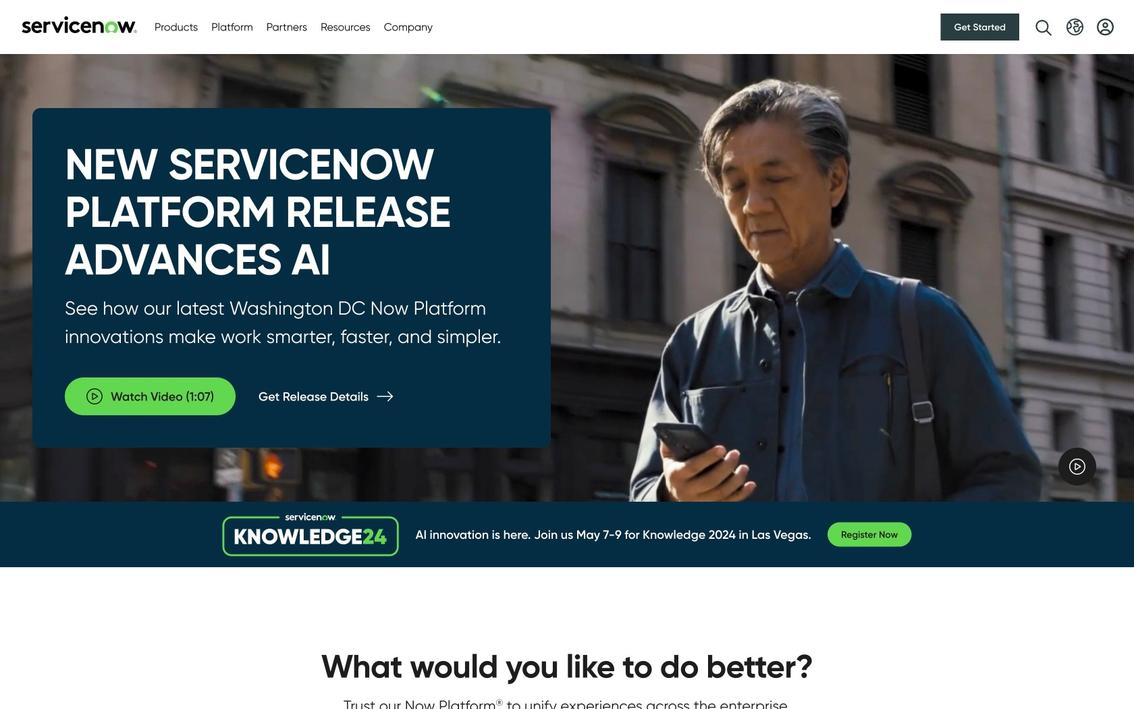 Task type: describe. For each thing, give the bounding box(es) containing it.
servicenow image
[[20, 16, 138, 33]]

play ambient video image
[[1070, 459, 1086, 475]]



Task type: vqa. For each thing, say whether or not it's contained in the screenshot.
"arc" image
no



Task type: locate. For each thing, give the bounding box(es) containing it.
go to servicenow account image
[[1098, 19, 1114, 35]]

select your country image
[[1067, 19, 1084, 35]]

play ambient video element
[[1059, 448, 1097, 486]]



